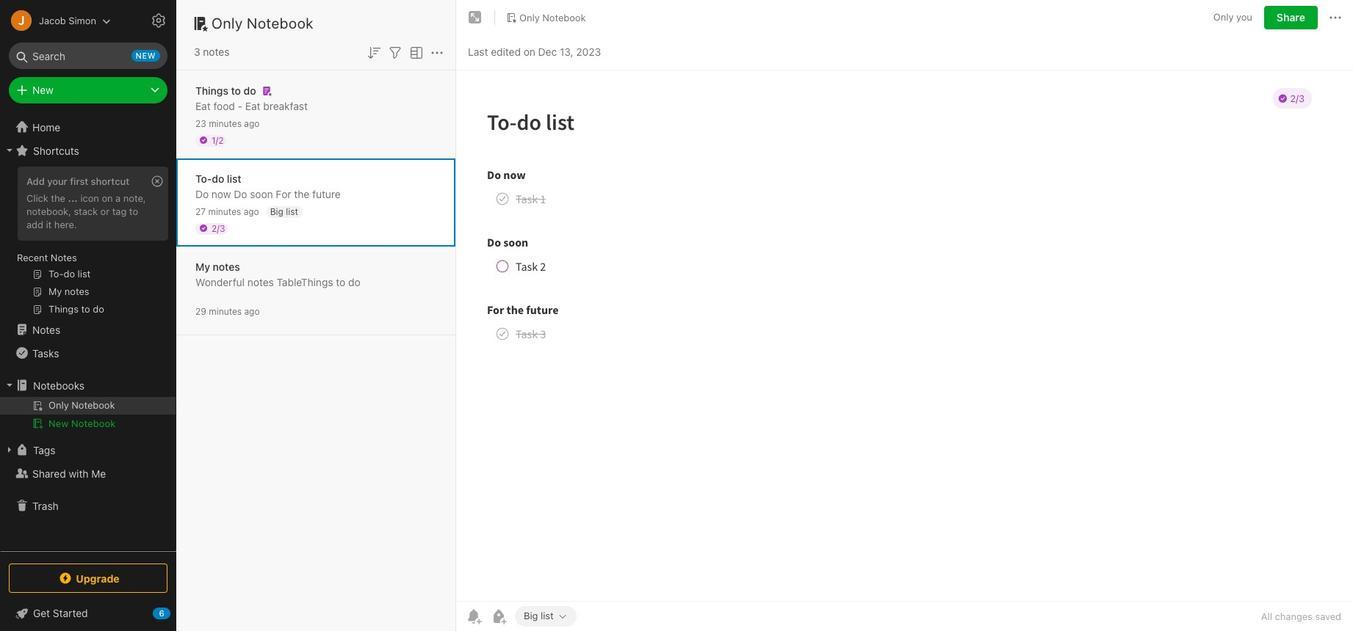 Task type: locate. For each thing, give the bounding box(es) containing it.
do right tablethings
[[348, 276, 360, 288]]

click the ...
[[26, 192, 78, 204]]

2 vertical spatial minutes
[[209, 306, 242, 317]]

0 horizontal spatial to
[[129, 206, 138, 217]]

minutes right the '29'
[[209, 306, 242, 317]]

1 vertical spatial on
[[102, 192, 113, 204]]

expand tags image
[[4, 445, 15, 456]]

recent notes
[[17, 252, 77, 264]]

on
[[524, 45, 536, 58], [102, 192, 113, 204]]

0 horizontal spatial more actions field
[[428, 43, 446, 62]]

notebook for only notebook button on the left of the page
[[542, 11, 586, 23]]

0 vertical spatial ago
[[244, 118, 260, 129]]

1 vertical spatial ago
[[244, 206, 259, 217]]

here.
[[54, 219, 77, 231]]

tag
[[112, 206, 127, 217]]

only inside only notebook button
[[519, 11, 540, 23]]

big list button
[[515, 607, 577, 627]]

notes inside group
[[51, 252, 77, 264]]

now
[[212, 188, 231, 200]]

big list right add tag "image"
[[524, 611, 554, 622]]

1 vertical spatial minutes
[[208, 206, 241, 217]]

notes right 3
[[203, 46, 230, 58]]

minutes for 29
[[209, 306, 242, 317]]

1 vertical spatial notes
[[32, 324, 60, 336]]

0 vertical spatial on
[[524, 45, 536, 58]]

-
[[238, 100, 242, 112]]

ago down wonderful
[[244, 306, 260, 317]]

2 vertical spatial notes
[[247, 276, 274, 288]]

note list element
[[176, 0, 456, 632]]

1 vertical spatial do
[[212, 172, 224, 185]]

3 notes
[[194, 46, 230, 58]]

Big list Tag actions field
[[554, 612, 568, 622]]

or
[[100, 206, 110, 217]]

first
[[70, 176, 88, 187]]

notebook inside button
[[71, 418, 116, 430]]

do down to- on the left of the page
[[195, 188, 209, 200]]

29
[[195, 306, 206, 317]]

2 vertical spatial do
[[348, 276, 360, 288]]

settings image
[[150, 12, 168, 29]]

big inside note list "element"
[[270, 206, 283, 217]]

only notebook inside button
[[519, 11, 586, 23]]

only
[[1214, 11, 1234, 23], [519, 11, 540, 23], [212, 15, 243, 32]]

on inside note window element
[[524, 45, 536, 58]]

last
[[468, 45, 488, 58]]

to right tablethings
[[336, 276, 346, 288]]

group containing add your first shortcut
[[0, 162, 176, 324]]

1 horizontal spatial do
[[244, 84, 256, 97]]

add
[[26, 219, 43, 231]]

1 horizontal spatial eat
[[245, 100, 260, 112]]

0 horizontal spatial on
[[102, 192, 113, 204]]

1 horizontal spatial do
[[234, 188, 247, 200]]

0 vertical spatial new
[[32, 84, 53, 96]]

0 vertical spatial big
[[270, 206, 283, 217]]

2 horizontal spatial list
[[541, 611, 554, 622]]

trash link
[[0, 494, 176, 518]]

notes
[[51, 252, 77, 264], [32, 324, 60, 336]]

last edited on dec 13, 2023
[[468, 45, 601, 58]]

2023
[[576, 45, 601, 58]]

shortcuts
[[33, 144, 79, 157]]

0 horizontal spatial list
[[227, 172, 241, 185]]

1 horizontal spatial only
[[519, 11, 540, 23]]

0 horizontal spatial eat
[[195, 100, 211, 112]]

on left the a
[[102, 192, 113, 204]]

0 horizontal spatial only
[[212, 15, 243, 32]]

notebook inside button
[[542, 11, 586, 23]]

1 horizontal spatial only notebook
[[519, 11, 586, 23]]

to up the -
[[231, 84, 241, 97]]

new notebook group
[[0, 397, 176, 439]]

do
[[244, 84, 256, 97], [212, 172, 224, 185], [348, 276, 360, 288]]

only notebook up dec
[[519, 11, 586, 23]]

the right for
[[294, 188, 310, 200]]

27 minutes ago
[[195, 206, 259, 217]]

0 vertical spatial big list
[[270, 206, 298, 217]]

only up 3 notes on the left of the page
[[212, 15, 243, 32]]

for
[[276, 188, 291, 200]]

do inside "to-do list do now do soon for the future"
[[212, 172, 224, 185]]

0 horizontal spatial notebook
[[71, 418, 116, 430]]

to
[[231, 84, 241, 97], [129, 206, 138, 217], [336, 276, 346, 288]]

only inside note list "element"
[[212, 15, 243, 32]]

0 vertical spatial to
[[231, 84, 241, 97]]

to-
[[195, 172, 212, 185]]

started
[[53, 608, 88, 620]]

2 horizontal spatial notebook
[[542, 11, 586, 23]]

share
[[1277, 11, 1306, 24]]

recent
[[17, 252, 48, 264]]

tree
[[0, 115, 176, 551]]

13,
[[560, 45, 573, 58]]

big list
[[270, 206, 298, 217], [524, 611, 554, 622]]

icon
[[80, 192, 99, 204]]

0 horizontal spatial big list
[[270, 206, 298, 217]]

do up eat food - eat breakfast
[[244, 84, 256, 97]]

0 horizontal spatial do
[[195, 188, 209, 200]]

23 minutes ago
[[195, 118, 260, 129]]

to down note,
[[129, 206, 138, 217]]

tags button
[[0, 439, 176, 462]]

my
[[195, 260, 210, 273]]

on left dec
[[524, 45, 536, 58]]

trash
[[32, 500, 59, 512]]

1 horizontal spatial on
[[524, 45, 536, 58]]

shared
[[32, 468, 66, 480]]

the inside group
[[51, 192, 65, 204]]

More actions field
[[1327, 6, 1345, 29], [428, 43, 446, 62]]

...
[[68, 192, 78, 204]]

0 horizontal spatial big
[[270, 206, 283, 217]]

only up last edited on dec 13, 2023
[[519, 11, 540, 23]]

only left you
[[1214, 11, 1234, 23]]

big left big list tag actions field
[[524, 611, 538, 622]]

new up the 'tags'
[[48, 418, 69, 430]]

ago down eat food - eat breakfast
[[244, 118, 260, 129]]

on inside icon on a note, notebook, stack or tag to add it here.
[[102, 192, 113, 204]]

ago down "soon"
[[244, 206, 259, 217]]

0 horizontal spatial the
[[51, 192, 65, 204]]

new search field
[[19, 43, 160, 69]]

ago for 27 minutes ago
[[244, 206, 259, 217]]

list
[[227, 172, 241, 185], [286, 206, 298, 217], [541, 611, 554, 622]]

edited
[[491, 45, 521, 58]]

notes right recent at the left of the page
[[51, 252, 77, 264]]

minutes down food
[[209, 118, 242, 129]]

new inside button
[[48, 418, 69, 430]]

0 vertical spatial list
[[227, 172, 241, 185]]

1 vertical spatial new
[[48, 418, 69, 430]]

group
[[0, 162, 176, 324]]

to inside icon on a note, notebook, stack or tag to add it here.
[[129, 206, 138, 217]]

more actions field right share button
[[1327, 6, 1345, 29]]

only notebook button
[[501, 7, 591, 28]]

minutes down the now
[[208, 206, 241, 217]]

do up the now
[[212, 172, 224, 185]]

notes up wonderful
[[213, 260, 240, 273]]

new inside popup button
[[32, 84, 53, 96]]

notebook
[[542, 11, 586, 23], [247, 15, 314, 32], [71, 418, 116, 430]]

more actions field right view options field
[[428, 43, 446, 62]]

things
[[195, 84, 228, 97]]

2/3
[[212, 223, 225, 234]]

eat right the -
[[245, 100, 260, 112]]

1 horizontal spatial the
[[294, 188, 310, 200]]

list down for
[[286, 206, 298, 217]]

1 horizontal spatial notebook
[[247, 15, 314, 32]]

the
[[294, 188, 310, 200], [51, 192, 65, 204]]

1 horizontal spatial big
[[524, 611, 538, 622]]

minutes for 23
[[209, 118, 242, 129]]

29 minutes ago
[[195, 306, 260, 317]]

1 do from the left
[[195, 188, 209, 200]]

1 vertical spatial big list
[[524, 611, 554, 622]]

add your first shortcut
[[26, 176, 129, 187]]

you
[[1237, 11, 1253, 23]]

new up home
[[32, 84, 53, 96]]

1/2
[[212, 135, 224, 146]]

list inside "to-do list do now do soon for the future"
[[227, 172, 241, 185]]

notes for my
[[213, 260, 240, 273]]

2 vertical spatial to
[[336, 276, 346, 288]]

0 vertical spatial minutes
[[209, 118, 242, 129]]

new notebook
[[48, 418, 116, 430]]

big
[[270, 206, 283, 217], [524, 611, 538, 622]]

get
[[33, 608, 50, 620]]

2 horizontal spatial to
[[336, 276, 346, 288]]

big down for
[[270, 206, 283, 217]]

do
[[195, 188, 209, 200], [234, 188, 247, 200]]

only notebook up 3 notes on the left of the page
[[212, 15, 314, 32]]

dec
[[538, 45, 557, 58]]

list inside button
[[541, 611, 554, 622]]

notes right wonderful
[[247, 276, 274, 288]]

notes
[[203, 46, 230, 58], [213, 260, 240, 273], [247, 276, 274, 288]]

3
[[194, 46, 200, 58]]

1 horizontal spatial more actions field
[[1327, 6, 1345, 29]]

tags
[[33, 444, 55, 457]]

list up the now
[[227, 172, 241, 185]]

shortcut
[[91, 176, 129, 187]]

0 vertical spatial notes
[[51, 252, 77, 264]]

do right the now
[[234, 188, 247, 200]]

1 horizontal spatial big list
[[524, 611, 554, 622]]

it
[[46, 219, 52, 231]]

1 vertical spatial list
[[286, 206, 298, 217]]

0 horizontal spatial only notebook
[[212, 15, 314, 32]]

1 vertical spatial big
[[524, 611, 538, 622]]

food
[[213, 100, 235, 112]]

get started
[[33, 608, 88, 620]]

notebook,
[[26, 206, 71, 217]]

minutes
[[209, 118, 242, 129], [208, 206, 241, 217], [209, 306, 242, 317]]

expand note image
[[467, 9, 484, 26]]

soon
[[250, 188, 273, 200]]

add
[[26, 176, 45, 187]]

big list down for
[[270, 206, 298, 217]]

the left ...
[[51, 192, 65, 204]]

0 vertical spatial do
[[244, 84, 256, 97]]

big list inside button
[[524, 611, 554, 622]]

2 horizontal spatial do
[[348, 276, 360, 288]]

1 vertical spatial notes
[[213, 260, 240, 273]]

Help and Learning task checklist field
[[0, 602, 176, 626]]

1 vertical spatial to
[[129, 206, 138, 217]]

0 horizontal spatial do
[[212, 172, 224, 185]]

2 vertical spatial ago
[[244, 306, 260, 317]]

0 vertical spatial more actions field
[[1327, 6, 1345, 29]]

cell
[[0, 397, 176, 415]]

tasks button
[[0, 342, 176, 365]]

0 vertical spatial notes
[[203, 46, 230, 58]]

list right add tag "image"
[[541, 611, 554, 622]]

2 vertical spatial list
[[541, 611, 554, 622]]

notes up tasks
[[32, 324, 60, 336]]

Account field
[[0, 6, 111, 35]]

Search text field
[[19, 43, 157, 69]]

1 vertical spatial more actions field
[[428, 43, 446, 62]]

tree containing home
[[0, 115, 176, 551]]

eat up 23 in the top of the page
[[195, 100, 211, 112]]



Task type: vqa. For each thing, say whether or not it's contained in the screenshot.
"Notebook" within New Notebook button
yes



Task type: describe. For each thing, give the bounding box(es) containing it.
my notes wonderful notes tablethings to do
[[195, 260, 360, 288]]

shared with me
[[32, 468, 106, 480]]

more actions field inside note window element
[[1327, 6, 1345, 29]]

ago for 23 minutes ago
[[244, 118, 260, 129]]

things to do
[[195, 84, 256, 97]]

notebooks
[[33, 379, 85, 392]]

upgrade button
[[9, 564, 168, 594]]

saved
[[1316, 611, 1342, 623]]

shared with me link
[[0, 462, 176, 486]]

simon
[[69, 14, 96, 26]]

click
[[26, 192, 48, 204]]

View options field
[[404, 43, 425, 62]]

new
[[136, 51, 156, 60]]

me
[[91, 468, 106, 480]]

tasks
[[32, 347, 59, 360]]

add tag image
[[490, 608, 508, 626]]

more actions image
[[1327, 9, 1345, 26]]

only notebook inside note list "element"
[[212, 15, 314, 32]]

jacob
[[39, 14, 66, 26]]

your
[[47, 176, 67, 187]]

add filters image
[[386, 44, 404, 62]]

27
[[195, 206, 206, 217]]

more actions image
[[428, 44, 446, 62]]

changes
[[1275, 611, 1313, 623]]

click to collapse image
[[171, 605, 182, 622]]

Add filters field
[[386, 43, 404, 62]]

home
[[32, 121, 60, 133]]

2 eat from the left
[[245, 100, 260, 112]]

notebook inside note list "element"
[[247, 15, 314, 32]]

add a reminder image
[[465, 608, 483, 626]]

tablethings
[[277, 276, 333, 288]]

big inside big list button
[[524, 611, 538, 622]]

a
[[115, 192, 121, 204]]

with
[[69, 468, 89, 480]]

2 do from the left
[[234, 188, 247, 200]]

only you
[[1214, 11, 1253, 23]]

big list inside note list "element"
[[270, 206, 298, 217]]

breakfast
[[263, 100, 308, 112]]

1 horizontal spatial list
[[286, 206, 298, 217]]

expand notebooks image
[[4, 380, 15, 392]]

jacob simon
[[39, 14, 96, 26]]

new button
[[9, 77, 168, 104]]

Note Editor text field
[[456, 71, 1353, 602]]

do inside my notes wonderful notes tablethings to do
[[348, 276, 360, 288]]

the inside "to-do list do now do soon for the future"
[[294, 188, 310, 200]]

to inside my notes wonderful notes tablethings to do
[[336, 276, 346, 288]]

6
[[159, 609, 164, 619]]

more actions field inside note list "element"
[[428, 43, 446, 62]]

all
[[1261, 611, 1273, 623]]

upgrade
[[76, 573, 120, 585]]

future
[[312, 188, 341, 200]]

notes for 3
[[203, 46, 230, 58]]

2 horizontal spatial only
[[1214, 11, 1234, 23]]

ago for 29 minutes ago
[[244, 306, 260, 317]]

stack
[[74, 206, 98, 217]]

share button
[[1264, 6, 1318, 29]]

note window element
[[456, 0, 1353, 632]]

home link
[[0, 115, 176, 139]]

1 horizontal spatial to
[[231, 84, 241, 97]]

notes link
[[0, 318, 176, 342]]

to-do list do now do soon for the future
[[195, 172, 341, 200]]

Sort options field
[[365, 43, 383, 62]]

note,
[[123, 192, 146, 204]]

wonderful
[[195, 276, 245, 288]]

new notebook button
[[0, 415, 176, 433]]

minutes for 27
[[208, 206, 241, 217]]

all changes saved
[[1261, 611, 1342, 623]]

notebook for new notebook button
[[71, 418, 116, 430]]

notebooks link
[[0, 374, 176, 397]]

new for new
[[32, 84, 53, 96]]

eat food - eat breakfast
[[195, 100, 308, 112]]

shortcuts button
[[0, 139, 176, 162]]

1 eat from the left
[[195, 100, 211, 112]]

23
[[195, 118, 206, 129]]

icon on a note, notebook, stack or tag to add it here.
[[26, 192, 146, 231]]

new for new notebook
[[48, 418, 69, 430]]



